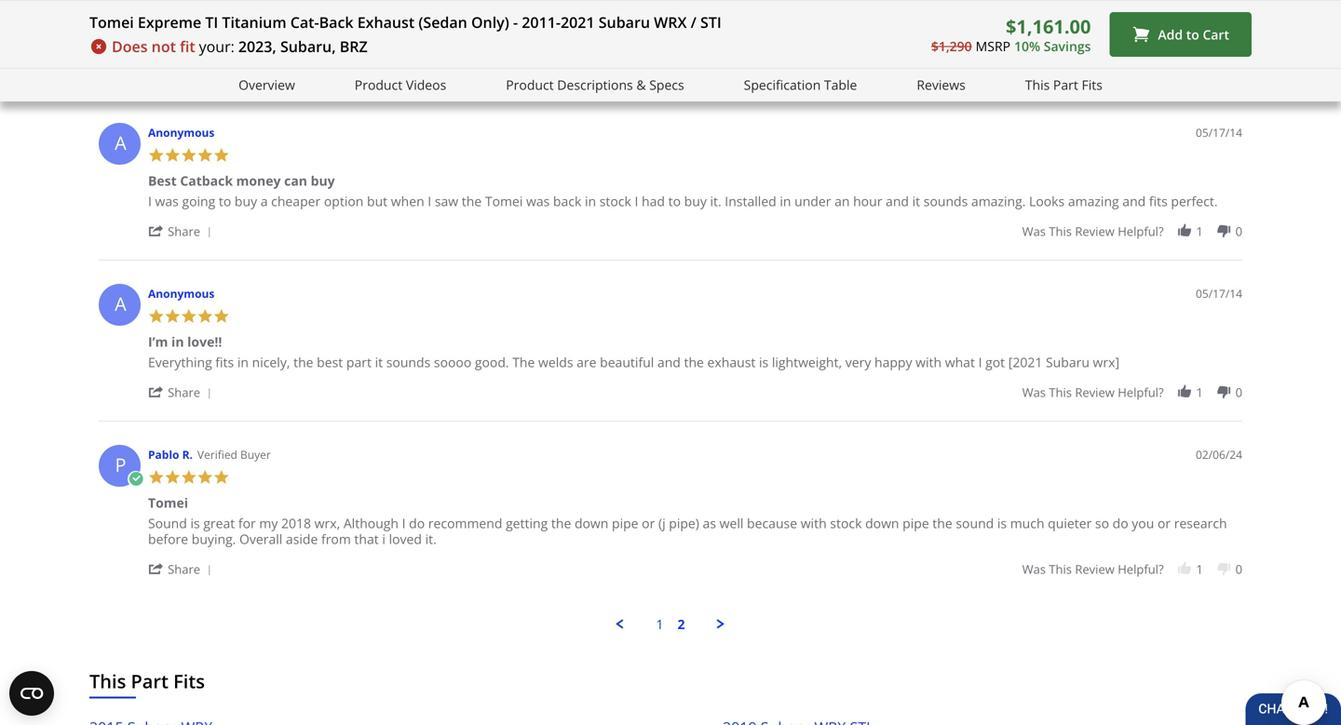 Task type: vqa. For each thing, say whether or not it's contained in the screenshot.
the a subaru WRX Thumbnail Image
no



Task type: locate. For each thing, give the bounding box(es) containing it.
1 horizontal spatial it.
[[710, 192, 722, 210]]

0 horizontal spatial product
[[355, 76, 403, 94]]

review down the so
[[1075, 561, 1115, 578]]

1 vertical spatial 05/17/14
[[1196, 286, 1242, 301]]

was this review helpful? for i'm in love!! everything fits in nicely, the best part it sounds soooo good. the welds are beautiful and the exhaust is lightweight, very happy with what i got [2021 subaru wrx]
[[1022, 384, 1164, 401]]

share image down before
[[148, 561, 164, 577]]

and inside 'i'm in love!! everything fits in nicely, the best part it sounds soooo good. the welds are beautiful and the exhaust is lightweight, very happy with what i got [2021 subaru wrx]'
[[657, 353, 681, 371]]

share button down the everything
[[148, 383, 218, 401]]

verified buyer heading
[[197, 447, 271, 463]]

0 horizontal spatial down
[[575, 515, 609, 532]]

1 horizontal spatial is
[[759, 353, 769, 371]]

vote down review by anonymous on 17 may 2014 image down perfect.
[[1216, 223, 1232, 239]]

2 vote down review by anonymous on 17 may 2014 image from the top
[[1216, 384, 1232, 400]]

i
[[148, 192, 152, 210], [428, 192, 431, 210], [635, 192, 638, 210], [978, 353, 982, 371], [402, 515, 406, 532]]

review down the wrx]
[[1075, 384, 1115, 401]]

sounds left soooo at the left of page
[[386, 353, 431, 371]]

0 horizontal spatial buy
[[235, 192, 257, 210]]

it inside best catback money can buy i was going to buy a cheaper option but when i saw the tomei was back in stock i had to buy it. installed in under an hour and it sounds amazing. looks amazing and fits perfect.
[[912, 192, 920, 210]]

stock inside the tomei sound is great for my 2018 wrx, although i do recommend getting the down pipe or (j pipe) as well because with stock down pipe the sound is much quieter so do you or research before buying. overall aside from that i loved it.
[[830, 515, 862, 532]]

anonymous up best
[[148, 125, 215, 140]]

my
[[259, 515, 278, 532]]

1 helpful? from the top
[[1118, 223, 1164, 240]]

0 vertical spatial was
[[1022, 223, 1046, 240]]

share button down the going
[[148, 222, 218, 240]]

group
[[1022, 223, 1242, 240], [1022, 384, 1242, 401], [1022, 561, 1242, 578]]

2 anonymous from the top
[[148, 286, 215, 301]]

is
[[759, 353, 769, 371], [190, 515, 200, 532], [997, 515, 1007, 532]]

is inside 'i'm in love!! everything fits in nicely, the best part it sounds soooo good. the welds are beautiful and the exhaust is lightweight, very happy with what i got [2021 subaru wrx]'
[[759, 353, 769, 371]]

1 anonymous from the top
[[148, 125, 215, 140]]

images & videos image
[[318, 0, 523, 30]]

0 horizontal spatial this
[[89, 669, 126, 694]]

money
[[236, 172, 281, 190]]

share down the going
[[168, 223, 200, 240]]

group down the wrx]
[[1022, 384, 1242, 401]]

product down 2011-
[[506, 76, 554, 94]]

videos
[[406, 76, 446, 94]]

2 vertical spatial tomei
[[148, 494, 188, 512]]

was down [2021
[[1022, 384, 1046, 401]]

quieter
[[1048, 515, 1092, 532]]

0 horizontal spatial tomei
[[89, 12, 134, 32]]

star image up "i'm"
[[164, 308, 181, 325]]

a for best catback money can buy
[[115, 130, 127, 156]]

1 vertical spatial this
[[1049, 384, 1072, 401]]

0 vertical spatial vote down review by anonymous on 17 may 2014 image
[[1216, 223, 1232, 239]]

and right amazing
[[1123, 192, 1146, 210]]

2 0 from the top
[[1236, 384, 1242, 401]]

was
[[1022, 223, 1046, 240], [1022, 384, 1046, 401], [1022, 561, 1046, 578]]

pipe left (j
[[612, 515, 638, 532]]

0 vertical spatial helpful?
[[1118, 223, 1164, 240]]

i left "had"
[[635, 192, 638, 210]]

0 horizontal spatial do
[[409, 515, 425, 532]]

lightweight,
[[772, 353, 842, 371]]

2011-
[[522, 12, 561, 32]]

share button down before
[[148, 560, 218, 578]]

review for tomei sound is great for my 2018 wrx, although i do recommend getting the down pipe or (j pipe) as well because with stock down pipe the sound is much quieter so do you or research before buying. overall aside from that i loved it.
[[1075, 561, 1115, 578]]

1 vote down review by anonymous on 17 may 2014 image from the top
[[1216, 223, 1232, 239]]

2 vertical spatial was this review helpful?
[[1022, 561, 1164, 578]]

1 up 02/06/24
[[1196, 384, 1203, 401]]

buy right can
[[311, 172, 335, 190]]

1 05/17/14 from the top
[[1196, 125, 1242, 140]]

fits inside 'i'm in love!! everything fits in nicely, the best part it sounds soooo good. the welds are beautiful and the exhaust is lightweight, very happy with what i got [2021 subaru wrx]'
[[215, 353, 234, 371]]

2 vertical spatial helpful?
[[1118, 561, 1164, 578]]

was this review helpful? down amazing
[[1022, 223, 1164, 240]]

0 vertical spatial fits
[[1149, 192, 1168, 210]]

1 horizontal spatial to
[[668, 192, 681, 210]]

2 review date 05/17/14 element from the top
[[1196, 286, 1242, 302]]

1 share image from the top
[[148, 223, 164, 239]]

tomei inside the tomei sound is great for my 2018 wrx, although i do recommend getting the down pipe or (j pipe) as well because with stock down pipe the sound is much quieter so do you or research before buying. overall aside from that i loved it.
[[148, 494, 188, 512]]

helpful? down the wrx]
[[1118, 384, 1164, 401]]

helpful? down amazing
[[1118, 223, 1164, 240]]

vote up review by anonymous on 17 may 2014 image
[[1177, 223, 1193, 239], [1177, 384, 1193, 400]]

share for in
[[168, 384, 200, 401]]

sounds inside 'i'm in love!! everything fits in nicely, the best part it sounds soooo good. the welds are beautiful and the exhaust is lightweight, very happy with what i got [2021 subaru wrx]'
[[386, 353, 431, 371]]

1 review from the top
[[1075, 223, 1115, 240]]

fits down 'love!!'
[[215, 353, 234, 371]]

buy right "had"
[[684, 192, 707, 210]]

it right hour
[[912, 192, 920, 210]]

stock left "had"
[[600, 192, 631, 210]]

it right the part
[[375, 353, 383, 371]]

was
[[155, 192, 179, 210], [526, 192, 550, 210]]

2 vertical spatial review
[[1075, 561, 1115, 578]]

3 helpful? from the top
[[1118, 561, 1164, 578]]

1 was this review helpful? from the top
[[1022, 223, 1164, 240]]

1 pipe from the left
[[612, 515, 638, 532]]

2 vertical spatial this
[[1049, 561, 1072, 578]]

2 share image from the top
[[148, 561, 164, 577]]

0 vertical spatial subaru
[[599, 12, 650, 32]]

reviews
[[917, 76, 966, 94]]

1 vertical spatial was
[[1022, 384, 1046, 401]]

1 horizontal spatial pipe
[[903, 515, 929, 532]]

2 vote up review by anonymous on 17 may 2014 image from the top
[[1177, 384, 1193, 400]]

star image up catback
[[181, 147, 197, 163]]

1 vertical spatial fits
[[215, 353, 234, 371]]

is right exhaust
[[759, 353, 769, 371]]

it. inside best catback money can buy i was going to buy a cheaper option but when i saw the tomei was back in stock i had to buy it. installed in under an hour and it sounds amazing. looks amazing and fits perfect.
[[710, 192, 722, 210]]

1 horizontal spatial do
[[1113, 515, 1129, 532]]

2018
[[281, 515, 311, 532]]

a for i'm in love!!
[[115, 291, 127, 317]]

0 vertical spatial 0
[[1236, 223, 1242, 240]]

share down before
[[168, 561, 200, 578]]

0 horizontal spatial subaru
[[599, 12, 650, 32]]

1 vertical spatial part
[[131, 669, 169, 694]]

star image
[[181, 147, 197, 163], [164, 308, 181, 325], [181, 308, 197, 325], [213, 308, 230, 325], [148, 469, 164, 486], [213, 469, 230, 486]]

0 vertical spatial with
[[916, 353, 942, 371]]

1 this from the top
[[1049, 223, 1072, 240]]

share image down best
[[148, 223, 164, 239]]

does
[[112, 36, 148, 56]]

1 vertical spatial share button
[[148, 383, 218, 401]]

i right i on the left of page
[[402, 515, 406, 532]]

and right beautiful
[[657, 353, 681, 371]]

because
[[747, 515, 797, 532]]

1 seperator image from the top
[[204, 227, 215, 238]]

1 horizontal spatial stock
[[830, 515, 862, 532]]

is left great
[[190, 515, 200, 532]]

down
[[575, 515, 609, 532], [865, 515, 899, 532]]

fits left perfect.
[[1149, 192, 1168, 210]]

0 horizontal spatial it
[[375, 353, 383, 371]]

seperator image for love!!
[[204, 388, 215, 400]]

review date 05/17/14 element
[[1196, 125, 1242, 141], [1196, 286, 1242, 302]]

1 horizontal spatial and
[[886, 192, 909, 210]]

2 horizontal spatial to
[[1186, 25, 1199, 43]]

0 vertical spatial it.
[[710, 192, 722, 210]]

this
[[1049, 223, 1072, 240], [1049, 384, 1072, 401], [1049, 561, 1072, 578]]

0 horizontal spatial with
[[801, 515, 827, 532]]

this down 10%
[[1025, 76, 1050, 94]]

it. right loved
[[425, 530, 437, 548]]

with left what
[[916, 353, 942, 371]]

down right 'getting'
[[575, 515, 609, 532]]

specification table
[[744, 76, 857, 94]]

overview link
[[239, 75, 295, 96]]

was for sounds
[[1022, 223, 1046, 240]]

tab panel
[[89, 114, 1252, 633]]

i'm in love!! everything fits in nicely, the best part it sounds soooo good. the welds are beautiful and the exhaust is lightweight, very happy with what i got [2021 subaru wrx]
[[148, 333, 1120, 371]]

star image
[[148, 147, 164, 163], [164, 147, 181, 163], [197, 147, 213, 163], [213, 147, 230, 163], [148, 308, 164, 325], [197, 308, 213, 325], [164, 469, 181, 486], [181, 469, 197, 486], [197, 469, 213, 486]]

sounds left amazing.
[[924, 192, 968, 210]]

0 vertical spatial fits
[[1082, 76, 1103, 94]]

share image
[[148, 223, 164, 239], [148, 561, 164, 577]]

0 vertical spatial this
[[1025, 76, 1050, 94]]

group for best catback money can buy i was going to buy a cheaper option but when i saw the tomei was back in stock i had to buy it. installed in under an hour and it sounds amazing. looks amazing and fits perfect.
[[1022, 223, 1242, 240]]

0 horizontal spatial sounds
[[386, 353, 431, 371]]

1 horizontal spatial this
[[1025, 76, 1050, 94]]

1 vertical spatial vote up review by anonymous on 17 may 2014 image
[[1177, 384, 1193, 400]]

1 horizontal spatial down
[[865, 515, 899, 532]]

pipe
[[612, 515, 638, 532], [903, 515, 929, 532]]

share right share image
[[168, 384, 200, 401]]

1 share button from the top
[[148, 222, 218, 240]]

2 review from the top
[[1075, 384, 1115, 401]]

in right back at the top
[[585, 192, 596, 210]]

was down best
[[155, 192, 179, 210]]

3 was from the top
[[1022, 561, 1046, 578]]

2 product from the left
[[506, 76, 554, 94]]

2 seperator image from the top
[[204, 388, 215, 400]]

0 horizontal spatial pipe
[[612, 515, 638, 532]]

subaru left the wrx]
[[1046, 353, 1090, 371]]

3 was this review helpful? from the top
[[1022, 561, 1164, 578]]

1 vertical spatial 0
[[1236, 384, 1242, 401]]

share image
[[148, 384, 164, 400]]

1 vertical spatial review date 05/17/14 element
[[1196, 286, 1242, 302]]

wrx,
[[314, 515, 340, 532]]

tomei right saw
[[485, 192, 523, 210]]

1 do from the left
[[409, 515, 425, 532]]

was down looks at the top of the page
[[1022, 223, 1046, 240]]

and right hour
[[886, 192, 909, 210]]

a
[[115, 130, 127, 156], [115, 291, 127, 317]]

1 vertical spatial vote down review by anonymous on 17 may 2014 image
[[1216, 384, 1232, 400]]

1 vertical spatial stock
[[830, 515, 862, 532]]

to right the going
[[219, 192, 231, 210]]

tomei for titanium
[[89, 12, 134, 32]]

$1,290
[[931, 37, 972, 55]]

2 down from the left
[[865, 515, 899, 532]]

the right saw
[[462, 192, 482, 210]]

2 vertical spatial share button
[[148, 560, 218, 578]]

was this review helpful?
[[1022, 223, 1164, 240], [1022, 384, 1164, 401], [1022, 561, 1164, 578]]

share for sound
[[168, 561, 200, 578]]

0 vertical spatial stock
[[600, 192, 631, 210]]

product videos link
[[355, 75, 446, 96]]

star image up 'love!!'
[[213, 308, 230, 325]]

the
[[462, 192, 482, 210], [293, 353, 313, 371], [684, 353, 704, 371], [551, 515, 571, 532], [933, 515, 953, 532]]

1 vertical spatial helpful?
[[1118, 384, 1164, 401]]

1 vertical spatial sounds
[[386, 353, 431, 371]]

2 05/17/14 from the top
[[1196, 286, 1242, 301]]

fits inside best catback money can buy i was going to buy a cheaper option but when i saw the tomei was back in stock i had to buy it. installed in under an hour and it sounds amazing. looks amazing and fits perfect.
[[1149, 192, 1168, 210]]

1 was from the top
[[1022, 223, 1046, 240]]

pablo r. verified buyer
[[148, 447, 271, 462]]

stock
[[600, 192, 631, 210], [830, 515, 862, 532]]

it. inside the tomei sound is great for my 2018 wrx, although i do recommend getting the down pipe or (j pipe) as well because with stock down pipe the sound is much quieter so do you or research before buying. overall aside from that i loved it.
[[425, 530, 437, 548]]

0 horizontal spatial stock
[[600, 192, 631, 210]]

was this review helpful? down the so
[[1022, 561, 1164, 578]]

i
[[382, 530, 386, 548]]

only)
[[471, 12, 509, 32]]

brz
[[340, 36, 368, 56]]

it inside 'i'm in love!! everything fits in nicely, the best part it sounds soooo good. the welds are beautiful and the exhaust is lightweight, very happy with what i got [2021 subaru wrx]'
[[375, 353, 383, 371]]

tomei up sound
[[148, 494, 188, 512]]

share button for in
[[148, 383, 218, 401]]

to right add at the top of the page
[[1186, 25, 1199, 43]]

3 share from the top
[[168, 561, 200, 578]]

product down brz
[[355, 76, 403, 94]]

0 vertical spatial anonymous
[[148, 125, 215, 140]]

with right because
[[801, 515, 827, 532]]

1 horizontal spatial with
[[916, 353, 942, 371]]

vote down review by anonymous on 17 may 2014 image
[[1216, 223, 1232, 239], [1216, 384, 1232, 400]]

subaru left wrx
[[599, 12, 650, 32]]

3 review from the top
[[1075, 561, 1115, 578]]

was down much
[[1022, 561, 1046, 578]]

0 vertical spatial vote up review by anonymous on 17 may 2014 image
[[1177, 223, 1193, 239]]

add to cart button
[[1110, 12, 1252, 57]]

1 horizontal spatial part
[[1053, 76, 1078, 94]]

vote down review by pablo r. on  6 feb 2024 image
[[1216, 561, 1232, 577]]

0 vertical spatial a
[[115, 130, 127, 156]]

3 share button from the top
[[148, 560, 218, 578]]

seperator image down the going
[[204, 227, 215, 238]]

pipe left sound
[[903, 515, 929, 532]]

1 horizontal spatial product
[[506, 76, 554, 94]]

0 vertical spatial tomei
[[89, 12, 134, 32]]

10%
[[1014, 37, 1040, 55]]

anonymous
[[148, 125, 215, 140], [148, 286, 215, 301]]

sti
[[700, 12, 722, 32]]

everything
[[148, 353, 212, 371]]

0 vertical spatial seperator image
[[204, 227, 215, 238]]

subaru
[[599, 12, 650, 32], [1046, 353, 1090, 371]]

group for i'm in love!! everything fits in nicely, the best part it sounds soooo good. the welds are beautiful and the exhaust is lightweight, very happy with what i got [2021 subaru wrx]
[[1022, 384, 1242, 401]]

2 share from the top
[[168, 384, 200, 401]]

as
[[703, 515, 716, 532]]

tab panel containing a
[[89, 114, 1252, 633]]

2 helpful? from the top
[[1118, 384, 1164, 401]]

3 0 from the top
[[1236, 561, 1242, 578]]

1 horizontal spatial was
[[526, 192, 550, 210]]

1 horizontal spatial tomei
[[148, 494, 188, 512]]

amazing.
[[971, 192, 1026, 210]]

sounds inside best catback money can buy i was going to buy a cheaper option but when i saw the tomei was back in stock i had to buy it. installed in under an hour and it sounds amazing. looks amazing and fits perfect.
[[924, 192, 968, 210]]

well
[[720, 515, 744, 532]]

looks
[[1029, 192, 1065, 210]]

or
[[642, 515, 655, 532], [1158, 515, 1171, 532]]

review down amazing
[[1075, 223, 1115, 240]]

menu
[[89, 616, 1252, 633]]

1 review date 05/17/14 element from the top
[[1196, 125, 1242, 141]]

catback
[[180, 172, 233, 190]]

1 for best catback money can buy i was going to buy a cheaper option but when i saw the tomei was back in stock i had to buy it. installed in under an hour and it sounds amazing. looks amazing and fits perfect.
[[1196, 223, 1203, 240]]

before
[[148, 530, 188, 548]]

seperator image
[[204, 227, 215, 238], [204, 388, 215, 400], [204, 565, 215, 577]]

sounds
[[924, 192, 968, 210], [386, 353, 431, 371]]

1 0 from the top
[[1236, 223, 1242, 240]]

the left best
[[293, 353, 313, 371]]

this for sounds
[[1049, 223, 1072, 240]]

down left sound
[[865, 515, 899, 532]]

review for i'm in love!! everything fits in nicely, the best part it sounds soooo good. the welds are beautiful and the exhaust is lightweight, very happy with what i got [2021 subaru wrx]
[[1075, 384, 1115, 401]]

do right the so
[[1113, 515, 1129, 532]]

i inside 'i'm in love!! everything fits in nicely, the best part it sounds soooo good. the welds are beautiful and the exhaust is lightweight, very happy with what i got [2021 subaru wrx]'
[[978, 353, 982, 371]]

1 share from the top
[[168, 223, 200, 240]]

i'm
[[148, 333, 168, 351]]

0 vertical spatial review
[[1075, 223, 1115, 240]]

02/06/24
[[1196, 447, 1242, 462]]

1 horizontal spatial it
[[912, 192, 920, 210]]

2 was from the top
[[1022, 384, 1046, 401]]

group down you
[[1022, 561, 1242, 578]]

1 horizontal spatial subaru
[[1046, 353, 1090, 371]]

not
[[151, 36, 176, 56]]

1 a from the top
[[115, 130, 127, 156]]

i'm in love!! heading
[[148, 333, 222, 354]]

2 share button from the top
[[148, 383, 218, 401]]

0 for sound is great for my 2018 wrx, although i do recommend getting the down pipe or (j pipe) as well because with stock down pipe the sound is much quieter so do you or research before buying. overall aside from that i loved it.
[[1236, 561, 1242, 578]]

2
[[678, 616, 685, 633]]

specification
[[744, 76, 821, 94]]

1 vertical spatial group
[[1022, 384, 1242, 401]]

1 vertical spatial review
[[1075, 384, 1115, 401]]

helpful? left vote up review by pablo r. on  6 feb 2024 "icon"
[[1118, 561, 1164, 578]]

1 vertical spatial a
[[115, 291, 127, 317]]

cart
[[1203, 25, 1229, 43]]

3 seperator image from the top
[[204, 565, 215, 577]]

this right open widget 'image'
[[89, 669, 126, 694]]

1 right vote up review by pablo r. on  6 feb 2024 "icon"
[[1196, 561, 1203, 578]]

helpful? for sound is great for my 2018 wrx, although i do recommend getting the down pipe or (j pipe) as well because with stock down pipe the sound is much quieter so do you or research before buying. overall aside from that i loved it.
[[1118, 561, 1164, 578]]

1 horizontal spatial fits
[[1149, 192, 1168, 210]]

is left much
[[997, 515, 1007, 532]]

menu containing 1
[[89, 616, 1252, 633]]

0 horizontal spatial it.
[[425, 530, 437, 548]]

(sedan
[[418, 12, 467, 32]]

was left back at the top
[[526, 192, 550, 210]]

1 down perfect.
[[1196, 223, 1203, 240]]

happy
[[875, 353, 912, 371]]

seperator image down buying.
[[204, 565, 215, 577]]

fit
[[180, 36, 195, 56]]

part
[[346, 353, 372, 371]]

2 was this review helpful? from the top
[[1022, 384, 1164, 401]]

had
[[642, 192, 665, 210]]

0 horizontal spatial is
[[190, 515, 200, 532]]

1 horizontal spatial this part fits
[[1025, 76, 1103, 94]]

1 group from the top
[[1022, 223, 1242, 240]]

0 horizontal spatial this part fits
[[89, 669, 205, 694]]

it.
[[710, 192, 722, 210], [425, 530, 437, 548]]

i left got
[[978, 353, 982, 371]]

are
[[577, 353, 597, 371]]

or left (j
[[642, 515, 655, 532]]

0 horizontal spatial fits
[[215, 353, 234, 371]]

with inside 'i'm in love!! everything fits in nicely, the best part it sounds soooo good. the welds are beautiful and the exhaust is lightweight, very happy with what i got [2021 subaru wrx]'
[[916, 353, 942, 371]]

1 vertical spatial anonymous
[[148, 286, 215, 301]]

1 vote up review by anonymous on 17 may 2014 image from the top
[[1177, 223, 1193, 239]]

best catback money can buy heading
[[148, 172, 335, 193]]

3 this from the top
[[1049, 561, 1072, 578]]

review
[[1075, 223, 1115, 240], [1075, 384, 1115, 401], [1075, 561, 1115, 578]]

0 vertical spatial share button
[[148, 222, 218, 240]]

specs
[[649, 76, 684, 94]]

0 vertical spatial this
[[1049, 223, 1072, 240]]

2 vertical spatial seperator image
[[204, 565, 215, 577]]

buy left a
[[235, 192, 257, 210]]

1 vertical spatial with
[[801, 515, 827, 532]]

this part fits
[[1025, 76, 1103, 94], [89, 669, 205, 694]]

to right "had"
[[668, 192, 681, 210]]

seperator image down the everything
[[204, 388, 215, 400]]

anonymous up "i'm in love!!" "heading"
[[148, 286, 215, 301]]

1 horizontal spatial fits
[[1082, 76, 1103, 94]]

rating image
[[99, 0, 304, 30]]

option
[[324, 192, 364, 210]]

it. left installed
[[710, 192, 722, 210]]

got
[[986, 353, 1005, 371]]

vote down review by anonymous on 17 may 2014 image for i was going to buy a cheaper option but when i saw the tomei was back in stock i had to buy it. installed in under an hour and it sounds amazing. looks amazing and fits perfect.
[[1216, 223, 1232, 239]]

1 vertical spatial tomei
[[485, 192, 523, 210]]

0 vertical spatial 05/17/14
[[1196, 125, 1242, 140]]

helpful? for everything fits in nicely, the best part it sounds soooo good. the welds are beautiful and the exhaust is lightweight, very happy with what i got [2021 subaru wrx]
[[1118, 384, 1164, 401]]

1 product from the left
[[355, 76, 403, 94]]

stock right because
[[830, 515, 862, 532]]

vote down review by anonymous on 17 may 2014 image up 02/06/24
[[1216, 384, 1232, 400]]

3 group from the top
[[1022, 561, 1242, 578]]

1 vertical spatial it.
[[425, 530, 437, 548]]

0 horizontal spatial was
[[155, 192, 179, 210]]

verified
[[197, 447, 237, 462]]

0 vertical spatial sounds
[[924, 192, 968, 210]]

1 vertical spatial was this review helpful?
[[1022, 384, 1164, 401]]

star image up "i'm in love!!" "heading"
[[181, 308, 197, 325]]

2 vertical spatial group
[[1022, 561, 1242, 578]]

do right i on the left of page
[[409, 515, 425, 532]]

1 for i'm in love!! everything fits in nicely, the best part it sounds soooo good. the welds are beautiful and the exhaust is lightweight, very happy with what i got [2021 subaru wrx]
[[1196, 384, 1203, 401]]

or right you
[[1158, 515, 1171, 532]]

cheaper
[[271, 192, 321, 210]]

1 vertical spatial subaru
[[1046, 353, 1090, 371]]

to
[[1186, 25, 1199, 43], [219, 192, 231, 210], [668, 192, 681, 210]]

1 vertical spatial share
[[168, 384, 200, 401]]

0 vertical spatial share
[[168, 223, 200, 240]]

0 horizontal spatial to
[[219, 192, 231, 210]]

2 a from the top
[[115, 291, 127, 317]]

was this review helpful? down the wrx]
[[1022, 384, 1164, 401]]

group down amazing
[[1022, 223, 1242, 240]]

0 vertical spatial share image
[[148, 223, 164, 239]]

2023,
[[238, 36, 276, 56]]

tomei up does
[[89, 12, 134, 32]]

0 for everything fits in nicely, the best part it sounds soooo good. the welds are beautiful and the exhaust is lightweight, very happy with what i got [2021 subaru wrx]
[[1236, 384, 1242, 401]]

was for research
[[1022, 561, 1046, 578]]

a
[[261, 192, 268, 210]]

2 group from the top
[[1022, 384, 1242, 401]]

exhaust
[[707, 353, 756, 371]]

you
[[1132, 515, 1154, 532]]



Task type: describe. For each thing, give the bounding box(es) containing it.
product videos
[[355, 76, 446, 94]]

soooo
[[434, 353, 472, 371]]

2 or from the left
[[1158, 515, 1171, 532]]

2 this from the top
[[1049, 384, 1072, 401]]

was this review helpful? for tomei sound is great for my 2018 wrx, although i do recommend getting the down pipe or (j pipe) as well because with stock down pipe the sound is much quieter so do you or research before buying. overall aside from that i loved it.
[[1022, 561, 1164, 578]]

2 horizontal spatial is
[[997, 515, 1007, 532]]

2 horizontal spatial and
[[1123, 192, 1146, 210]]

/
[[691, 12, 697, 32]]

anonymous for catback
[[148, 125, 215, 140]]

(j
[[658, 515, 666, 532]]

stock inside best catback money can buy i was going to buy a cheaper option but when i saw the tomei was back in stock i had to buy it. installed in under an hour and it sounds amazing. looks amazing and fits perfect.
[[600, 192, 631, 210]]

0 for i was going to buy a cheaper option but when i saw the tomei was back in stock i had to buy it. installed in under an hour and it sounds amazing. looks amazing and fits perfect.
[[1236, 223, 1242, 240]]

open widget image
[[9, 672, 54, 716]]

vote up review by anonymous on 17 may 2014 image for i was going to buy a cheaper option but when i saw the tomei was back in stock i had to buy it. installed in under an hour and it sounds amazing. looks amazing and fits perfect.
[[1177, 223, 1193, 239]]

pablo
[[148, 447, 179, 462]]

amazing
[[1068, 192, 1119, 210]]

what
[[945, 353, 975, 371]]

much
[[1010, 515, 1045, 532]]

welds
[[538, 353, 573, 371]]

good.
[[475, 353, 509, 371]]

2021
[[561, 12, 595, 32]]

helpful? for i was going to buy a cheaper option but when i saw the tomei was back in stock i had to buy it. installed in under an hour and it sounds amazing. looks amazing and fits perfect.
[[1118, 223, 1164, 240]]

1 horizontal spatial buy
[[311, 172, 335, 190]]

tomei sound is great for my 2018 wrx, although i do recommend getting the down pipe or (j pipe) as well because with stock down pipe the sound is much quieter so do you or research before buying. overall aside from that i loved it.
[[148, 494, 1227, 548]]

product descriptions & specs
[[506, 76, 684, 94]]

overall
[[239, 530, 282, 548]]

very
[[845, 353, 871, 371]]

expreme
[[138, 12, 201, 32]]

group for tomei sound is great for my 2018 wrx, although i do recommend getting the down pipe or (j pipe) as well because with stock down pipe the sound is much quieter so do you or research before buying. overall aside from that i loved it.
[[1022, 561, 1242, 578]]

1 vertical spatial this part fits
[[89, 669, 205, 694]]

best
[[148, 172, 177, 190]]

1 was from the left
[[155, 192, 179, 210]]

best
[[317, 353, 343, 371]]

review for best catback money can buy i was going to buy a cheaper option but when i saw the tomei was back in stock i had to buy it. installed in under an hour and it sounds amazing. looks amazing and fits perfect.
[[1075, 223, 1115, 240]]

tomei heading
[[148, 494, 188, 516]]

0 horizontal spatial part
[[131, 669, 169, 694]]

the
[[512, 353, 535, 371]]

review date 05/17/14 element for i'm in love!! everything fits in nicely, the best part it sounds soooo good. the welds are beautiful and the exhaust is lightweight, very happy with what i got [2021 subaru wrx]
[[1196, 286, 1242, 302]]

does not fit your: 2023, subaru, brz
[[112, 36, 368, 56]]

product for product descriptions & specs
[[506, 76, 554, 94]]

1 down from the left
[[575, 515, 609, 532]]

that
[[354, 530, 379, 548]]

from
[[321, 530, 351, 548]]

when
[[391, 192, 424, 210]]

the right 'getting'
[[551, 515, 571, 532]]

under
[[795, 192, 831, 210]]

seperator image for is
[[204, 565, 215, 577]]

2 pipe from the left
[[903, 515, 929, 532]]

review date 02/06/24 element
[[1196, 447, 1242, 463]]

review date 05/17/14 element for best catback money can buy i was going to buy a cheaper option but when i saw the tomei was back in stock i had to buy it. installed in under an hour and it sounds amazing. looks amazing and fits perfect.
[[1196, 125, 1242, 141]]

share image for best catback money can buy i was going to buy a cheaper option but when i saw the tomei was back in stock i had to buy it. installed in under an hour and it sounds amazing. looks amazing and fits perfect.
[[148, 223, 164, 239]]

in right "i'm"
[[171, 333, 184, 351]]

$1,161.00
[[1006, 13, 1091, 39]]

this for research
[[1049, 561, 1072, 578]]

add
[[1158, 25, 1183, 43]]

i left saw
[[428, 192, 431, 210]]

1 vertical spatial this
[[89, 669, 126, 694]]

1 vertical spatial fits
[[173, 669, 205, 694]]

i down best
[[148, 192, 152, 210]]

subaru,
[[280, 36, 336, 56]]

2 horizontal spatial buy
[[684, 192, 707, 210]]

this inside this part fits link
[[1025, 76, 1050, 94]]

add to cart
[[1158, 25, 1229, 43]]

great
[[203, 515, 235, 532]]

was this review helpful? for best catback money can buy i was going to buy a cheaper option but when i saw the tomei was back in stock i had to buy it. installed in under an hour and it sounds amazing. looks amazing and fits perfect.
[[1022, 223, 1164, 240]]

buying.
[[192, 530, 236, 548]]

the inside best catback money can buy i was going to buy a cheaper option but when i saw the tomei was back in stock i had to buy it. installed in under an hour and it sounds amazing. looks amazing and fits perfect.
[[462, 192, 482, 210]]

specification table link
[[744, 75, 857, 96]]

[2021
[[1008, 353, 1043, 371]]

1 for tomei sound is great for my 2018 wrx, although i do recommend getting the down pipe or (j pipe) as well because with stock down pipe the sound is much quieter so do you or research before buying. overall aside from that i loved it.
[[1196, 561, 1203, 578]]

tomei for great
[[148, 494, 188, 512]]

msrp
[[976, 37, 1011, 55]]

05/17/14 for best catback money can buy i was going to buy a cheaper option but when i saw the tomei was back in stock i had to buy it. installed in under an hour and it sounds amazing. looks amazing and fits perfect.
[[1196, 125, 1242, 140]]

share image for tomei sound is great for my 2018 wrx, although i do recommend getting the down pipe or (j pipe) as well because with stock down pipe the sound is much quieter so do you or research before buying. overall aside from that i loved it.
[[148, 561, 164, 577]]

share button for sound
[[148, 560, 218, 578]]

exhaust
[[357, 12, 415, 32]]

circle checkmark image
[[128, 471, 144, 488]]

pipe)
[[669, 515, 699, 532]]

2 was from the left
[[526, 192, 550, 210]]

the left exhaust
[[684, 353, 704, 371]]

love!!
[[187, 333, 222, 351]]

ti
[[205, 12, 218, 32]]

although
[[344, 515, 399, 532]]

1 or from the left
[[642, 515, 655, 532]]

1 left 2 at the right bottom of page
[[656, 616, 664, 633]]

descriptions
[[557, 76, 633, 94]]

to inside button
[[1186, 25, 1199, 43]]

share button for catback
[[148, 222, 218, 240]]

table
[[824, 76, 857, 94]]

sound
[[956, 515, 994, 532]]

can
[[284, 172, 307, 190]]

vote down review by anonymous on 17 may 2014 image for everything fits in nicely, the best part it sounds soooo good. the welds are beautiful and the exhaust is lightweight, very happy with what i got [2021 subaru wrx]
[[1216, 384, 1232, 400]]

research
[[1174, 515, 1227, 532]]

aside
[[286, 530, 318, 548]]

wrx]
[[1093, 353, 1120, 371]]

05/17/14 for i'm in love!! everything fits in nicely, the best part it sounds soooo good. the welds are beautiful and the exhaust is lightweight, very happy with what i got [2021 subaru wrx]
[[1196, 286, 1242, 301]]

wrx
[[654, 12, 687, 32]]

overview
[[239, 76, 295, 94]]

hour
[[853, 192, 882, 210]]

vote up review by pablo r. on  6 feb 2024 image
[[1177, 561, 1193, 577]]

in left under
[[780, 192, 791, 210]]

share for catback
[[168, 223, 200, 240]]

seperator image for money
[[204, 227, 215, 238]]

0 vertical spatial this part fits
[[1025, 76, 1103, 94]]

with inside the tomei sound is great for my 2018 wrx, although i do recommend getting the down pipe or (j pipe) as well because with stock down pipe the sound is much quieter so do you or research before buying. overall aside from that i loved it.
[[801, 515, 827, 532]]

for
[[238, 515, 256, 532]]

&
[[636, 76, 646, 94]]

star image right 'circle checkmark' icon
[[148, 469, 164, 486]]

the left sound
[[933, 515, 953, 532]]

nicely,
[[252, 353, 290, 371]]

so
[[1095, 515, 1109, 532]]

an
[[835, 192, 850, 210]]

0 vertical spatial part
[[1053, 76, 1078, 94]]

saw
[[435, 192, 458, 210]]

2 do from the left
[[1113, 515, 1129, 532]]

i inside the tomei sound is great for my 2018 wrx, although i do recommend getting the down pipe or (j pipe) as well because with stock down pipe the sound is much quieter so do you or research before buying. overall aside from that i loved it.
[[402, 515, 406, 532]]

best catback money can buy i was going to buy a cheaper option but when i saw the tomei was back in stock i had to buy it. installed in under an hour and it sounds amazing. looks amazing and fits perfect.
[[148, 172, 1218, 210]]

buyer
[[240, 447, 271, 462]]

-
[[513, 12, 518, 32]]

vote up review by anonymous on 17 may 2014 image for everything fits in nicely, the best part it sounds soooo good. the welds are beautiful and the exhaust is lightweight, very happy with what i got [2021 subaru wrx]
[[1177, 384, 1193, 400]]

2 link
[[678, 616, 685, 633]]

cat-
[[290, 12, 319, 32]]

back
[[553, 192, 581, 210]]

but
[[367, 192, 388, 210]]

anonymous for in
[[148, 286, 215, 301]]

subaru inside 'i'm in love!! everything fits in nicely, the best part it sounds soooo good. the welds are beautiful and the exhaust is lightweight, very happy with what i got [2021 subaru wrx]'
[[1046, 353, 1090, 371]]

$1,161.00 $1,290 msrp 10% savings
[[931, 13, 1091, 55]]

back
[[319, 12, 354, 32]]

star image down verified
[[213, 469, 230, 486]]

product for product videos
[[355, 76, 403, 94]]

in left nicely,
[[237, 353, 249, 371]]

beautiful
[[600, 353, 654, 371]]

this part fits link
[[1025, 75, 1103, 96]]

tomei expreme ti titanium cat-back exhaust (sedan only) - 2011-2021 subaru wrx / sti
[[89, 12, 722, 32]]

sound
[[148, 515, 187, 532]]

tomei inside best catback money can buy i was going to buy a cheaper option but when i saw the tomei was back in stock i had to buy it. installed in under an hour and it sounds amazing. looks amazing and fits perfect.
[[485, 192, 523, 210]]



